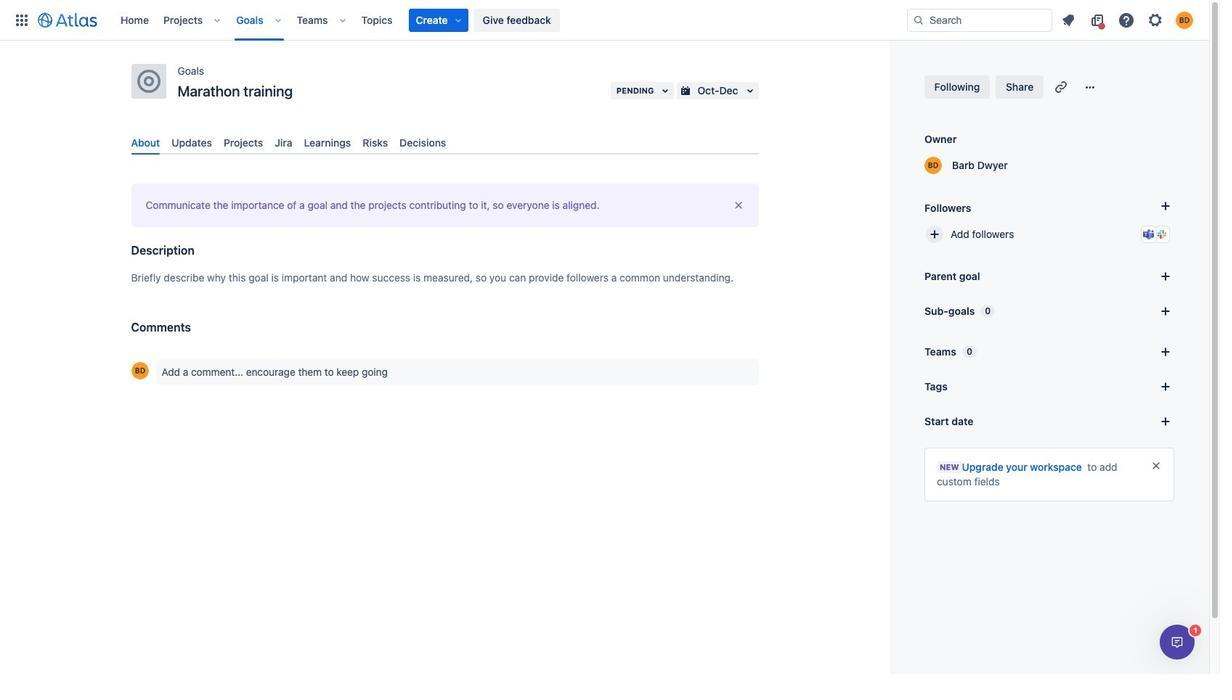 Task type: locate. For each thing, give the bounding box(es) containing it.
help image
[[1118, 11, 1136, 29]]

search image
[[913, 14, 925, 26]]

account image
[[1176, 11, 1194, 29]]

dialog
[[1160, 626, 1195, 660]]

Search field
[[908, 8, 1053, 32]]

add tag image
[[1157, 379, 1175, 396]]

banner
[[0, 0, 1210, 41]]

msteams logo showing  channels are connected to this goal image
[[1144, 229, 1155, 240]]

None search field
[[908, 8, 1053, 32]]

close banner image
[[733, 200, 744, 212]]

switch to... image
[[13, 11, 31, 29]]

more icon image
[[1082, 78, 1099, 96]]

goal icon image
[[137, 70, 160, 93]]

tab list
[[125, 131, 765, 155]]



Task type: vqa. For each thing, say whether or not it's contained in the screenshot.
the Account ICON
yes



Task type: describe. For each thing, give the bounding box(es) containing it.
close banner image
[[1151, 461, 1163, 472]]

slack logo showing nan channels are connected to this goal image
[[1157, 229, 1168, 240]]

add team image
[[1157, 344, 1175, 361]]

add follower image
[[926, 226, 944, 243]]

add a follower image
[[1157, 198, 1175, 215]]

top element
[[9, 0, 908, 40]]

notifications image
[[1060, 11, 1078, 29]]

settings image
[[1147, 11, 1165, 29]]



